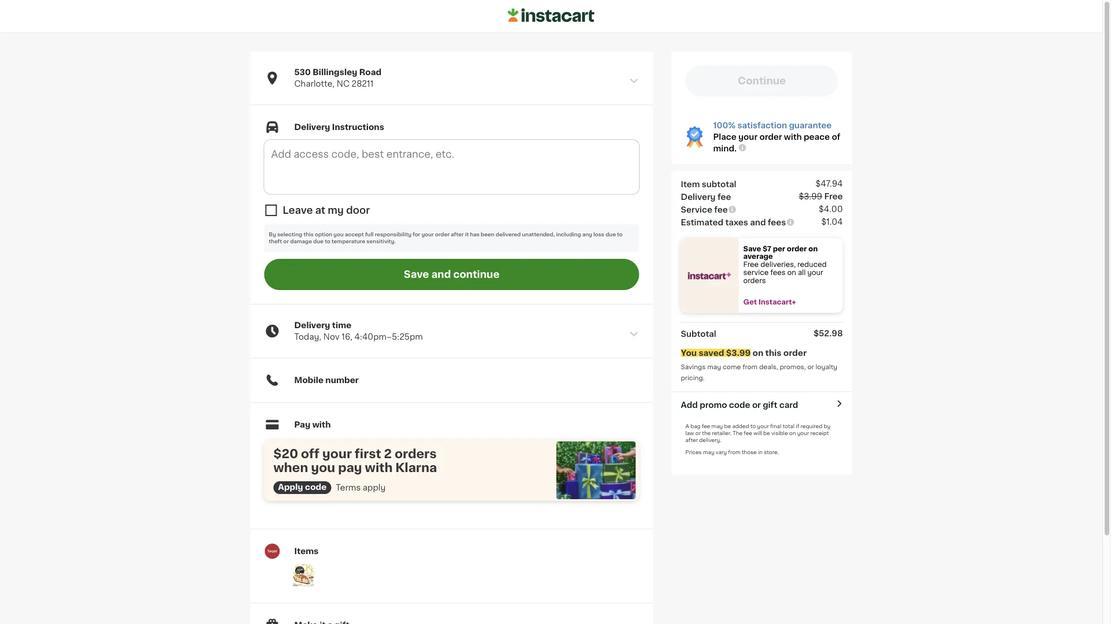 Task type: vqa. For each thing, say whether or not it's contained in the screenshot.
the top "Spray"
no



Task type: describe. For each thing, give the bounding box(es) containing it.
any
[[582, 232, 592, 238]]

0 vertical spatial free
[[824, 192, 843, 201]]

door
[[346, 205, 370, 215]]

prices
[[685, 450, 702, 455]]

items
[[294, 548, 319, 556]]

you
[[681, 349, 697, 357]]

bag
[[690, 424, 700, 429]]

orders inside $20 off your first 2 orders when you pay with klarna
[[395, 448, 437, 460]]

you saved $3.99 on this order
[[681, 349, 807, 357]]

1 vertical spatial this
[[765, 349, 781, 357]]

mobile
[[294, 377, 324, 385]]

orders inside save $7 per order on average free deliveries, reduced service fees on all your orders
[[743, 277, 766, 284]]

save for save $7 per order on average free deliveries, reduced service fees on all your orders
[[743, 246, 761, 252]]

the
[[733, 431, 742, 436]]

sensitivity.
[[367, 239, 396, 245]]

service
[[681, 206, 712, 214]]

you inside by selecting this option you accept full responsibility for your order after it has been delivered unattended, including any loss due to theft or damage due to temperature sensitivity.
[[334, 232, 344, 238]]

savings may come from deals, promos, or loyalty pricing.
[[681, 364, 839, 381]]

order inside by selecting this option you accept full responsibility for your order after it has been delivered unattended, including any loss due to theft or damage due to temperature sensitivity.
[[435, 232, 450, 238]]

28211
[[352, 80, 374, 88]]

first
[[355, 448, 381, 460]]

has
[[470, 232, 480, 238]]

0 vertical spatial fees
[[768, 218, 786, 227]]

to inside a bag fee may be added to your final total if required by law or the retailer. the fee will be visible on your receipt after delivery.
[[750, 424, 756, 429]]

100%
[[713, 122, 736, 130]]

order inside save $7 per order on average free deliveries, reduced service fees on all your orders
[[787, 246, 807, 252]]

continue
[[453, 270, 499, 280]]

edwards® turtle pie image
[[292, 565, 315, 588]]

code inside button
[[729, 401, 750, 409]]

estimated
[[681, 218, 723, 227]]

by selecting this option you accept full responsibility for your order after it has been delivered unattended, including any loss due to theft or damage due to temperature sensitivity.
[[269, 232, 623, 245]]

may for vary
[[703, 450, 714, 455]]

pay with
[[294, 421, 331, 429]]

road
[[359, 68, 381, 76]]

0 vertical spatial and
[[750, 218, 766, 227]]

your down if
[[797, 431, 809, 436]]

damage
[[290, 239, 312, 245]]

reduced
[[797, 262, 827, 268]]

this inside by selecting this option you accept full responsibility for your order after it has been delivered unattended, including any loss due to theft or damage due to temperature sensitivity.
[[303, 232, 314, 238]]

by
[[824, 424, 831, 429]]

your inside save $7 per order on average free deliveries, reduced service fees on all your orders
[[807, 269, 823, 276]]

of
[[832, 133, 840, 141]]

instacart+
[[758, 299, 796, 306]]

a
[[685, 424, 689, 429]]

klarna
[[395, 462, 437, 474]]

those
[[742, 450, 757, 455]]

save for save and continue
[[404, 270, 429, 280]]

delivery for delivery instructions
[[294, 123, 330, 131]]

16,
[[341, 333, 352, 341]]

final
[[770, 424, 781, 429]]

subtotal
[[702, 180, 736, 188]]

530 billingsley road charlotte, nc 28211
[[294, 68, 381, 88]]

fee up the estimated taxes and fees
[[714, 206, 728, 214]]

home image
[[508, 7, 595, 24]]

0 vertical spatial due
[[606, 232, 616, 238]]

item subtotal
[[681, 180, 736, 188]]

when
[[273, 462, 308, 474]]

your up will
[[757, 424, 769, 429]]

taxes
[[725, 218, 748, 227]]

apply code
[[278, 484, 327, 492]]

0 horizontal spatial to
[[325, 239, 330, 245]]

or inside a bag fee may be added to your final total if required by law or the retailer. the fee will be visible on your receipt after delivery.
[[695, 431, 701, 436]]

from for those
[[728, 450, 740, 455]]

nov
[[323, 333, 339, 341]]

option
[[315, 232, 332, 238]]

terms
[[336, 484, 361, 493]]

nc
[[337, 80, 350, 88]]

$7
[[763, 246, 771, 252]]

deals,
[[759, 364, 778, 371]]

store.
[[764, 450, 779, 455]]

promo
[[700, 401, 727, 409]]

time
[[332, 322, 351, 330]]

including
[[556, 232, 581, 238]]

peace
[[804, 133, 830, 141]]

mind.
[[713, 145, 737, 153]]

fee left will
[[744, 431, 752, 436]]

fee up the
[[702, 424, 710, 429]]

after inside a bag fee may be added to your final total if required by law or the retailer. the fee will be visible on your receipt after delivery.
[[685, 438, 698, 443]]

saved
[[699, 349, 724, 357]]

at
[[315, 205, 325, 215]]

save $7 per order on average free deliveries, reduced service fees on all your orders
[[743, 246, 828, 284]]

2
[[384, 448, 392, 460]]

more info about 100% satisfaction guarantee image
[[738, 143, 747, 153]]

leave at my door
[[283, 205, 370, 215]]

pay
[[294, 421, 310, 429]]

$20
[[273, 448, 298, 460]]

free inside save $7 per order on average free deliveries, reduced service fees on all your orders
[[743, 262, 759, 268]]

$52.98
[[814, 330, 843, 338]]

delivery.
[[699, 438, 721, 443]]

full
[[365, 232, 374, 238]]

fee down subtotal
[[718, 193, 731, 201]]

save and continue button
[[264, 259, 639, 291]]

pay
[[338, 462, 362, 474]]

with inside $20 off your first 2 orders when you pay with klarna
[[365, 462, 393, 474]]

receipt
[[810, 431, 829, 436]]

loss
[[593, 232, 604, 238]]

1 vertical spatial due
[[313, 239, 323, 245]]

$4.00
[[819, 205, 843, 213]]

will
[[754, 431, 762, 436]]

been
[[481, 232, 494, 238]]

service fee
[[681, 206, 728, 214]]



Task type: locate. For each thing, give the bounding box(es) containing it.
1 horizontal spatial after
[[685, 438, 698, 443]]

on up reduced
[[808, 246, 818, 252]]

mobile number
[[294, 377, 359, 385]]

0 horizontal spatial $3.99
[[726, 349, 751, 357]]

or left loyalty
[[807, 364, 814, 371]]

may inside a bag fee may be added to your final total if required by law or the retailer. the fee will be visible on your receipt after delivery.
[[712, 424, 723, 429]]

530
[[294, 68, 311, 76]]

0 vertical spatial from
[[743, 364, 758, 371]]

fee
[[718, 193, 731, 201], [714, 206, 728, 214], [702, 424, 710, 429], [744, 431, 752, 436]]

None text field
[[264, 140, 639, 194]]

order left it
[[435, 232, 450, 238]]

place
[[713, 133, 736, 141]]

this up deals,
[[765, 349, 781, 357]]

fees inside save $7 per order on average free deliveries, reduced service fees on all your orders
[[770, 269, 786, 276]]

savings
[[681, 364, 706, 371]]

off
[[301, 448, 319, 460]]

or left gift on the right of page
[[752, 401, 761, 409]]

come
[[723, 364, 741, 371]]

to down option
[[325, 239, 330, 245]]

selecting
[[277, 232, 302, 238]]

2 vertical spatial may
[[703, 450, 714, 455]]

0 horizontal spatial due
[[313, 239, 323, 245]]

or inside savings may come from deals, promos, or loyalty pricing.
[[807, 364, 814, 371]]

billingsley
[[313, 68, 357, 76]]

1 vertical spatial after
[[685, 438, 698, 443]]

free up $4.00
[[824, 192, 843, 201]]

orders up klarna
[[395, 448, 437, 460]]

order down '100% satisfaction guarantee'
[[759, 133, 782, 141]]

delivery inside delivery time today, nov 16, 4:40pm–5:25pm
[[294, 322, 330, 330]]

from for deals,
[[743, 364, 758, 371]]

0 horizontal spatial with
[[312, 421, 331, 429]]

after left it
[[451, 232, 464, 238]]

and
[[750, 218, 766, 227], [431, 270, 451, 280]]

your right for at left
[[422, 232, 434, 238]]

estimated taxes and fees
[[681, 218, 786, 227]]

item
[[681, 180, 700, 188]]

0 vertical spatial with
[[784, 133, 802, 141]]

get instacart+ button
[[739, 299, 843, 307]]

all
[[798, 269, 806, 276]]

or inside add promo code or gift card button
[[752, 401, 761, 409]]

you
[[334, 232, 344, 238], [311, 462, 335, 474]]

satisfaction
[[738, 122, 787, 130]]

$1.04
[[821, 218, 843, 226]]

get
[[743, 299, 757, 306]]

save
[[743, 246, 761, 252], [404, 270, 429, 280]]

1 horizontal spatial $3.99
[[799, 192, 822, 201]]

0 vertical spatial orders
[[743, 277, 766, 284]]

today,
[[294, 333, 321, 341]]

unattended,
[[522, 232, 555, 238]]

and inside button
[[431, 270, 451, 280]]

0 vertical spatial $3.99
[[799, 192, 822, 201]]

1 vertical spatial may
[[712, 424, 723, 429]]

$20 off your first 2 orders when you pay with klarna
[[273, 448, 437, 474]]

responsibility
[[375, 232, 411, 238]]

subtotal
[[681, 330, 716, 338]]

0 vertical spatial to
[[617, 232, 623, 238]]

and left the continue on the top of page
[[431, 270, 451, 280]]

after inside by selecting this option you accept full responsibility for your order after it has been delivered unattended, including any loss due to theft or damage due to temperature sensitivity.
[[451, 232, 464, 238]]

1 horizontal spatial code
[[729, 401, 750, 409]]

$47.94
[[815, 180, 843, 188]]

delivery time today, nov 16, 4:40pm–5:25pm
[[294, 322, 423, 341]]

delivery address image
[[629, 76, 639, 86]]

100% satisfaction guarantee
[[713, 122, 832, 130]]

1 vertical spatial delivery
[[681, 193, 716, 201]]

1 vertical spatial orders
[[395, 448, 437, 460]]

delivered
[[496, 232, 521, 238]]

get instacart+
[[743, 299, 796, 306]]

0 horizontal spatial be
[[724, 424, 731, 429]]

by
[[269, 232, 276, 238]]

from down you saved $3.99 on this order
[[743, 364, 758, 371]]

1 vertical spatial with
[[312, 421, 331, 429]]

delivery for delivery fee
[[681, 193, 716, 201]]

save up average on the right of page
[[743, 246, 761, 252]]

with down 2
[[365, 462, 393, 474]]

for
[[413, 232, 420, 238]]

0 horizontal spatial this
[[303, 232, 314, 238]]

order right per
[[787, 246, 807, 252]]

be right will
[[763, 431, 770, 436]]

and right taxes
[[750, 218, 766, 227]]

order up promos, on the bottom right
[[783, 349, 807, 357]]

free up the service
[[743, 262, 759, 268]]

0 horizontal spatial orders
[[395, 448, 437, 460]]

delivery up service
[[681, 193, 716, 201]]

1 vertical spatial to
[[325, 239, 330, 245]]

after down law
[[685, 438, 698, 443]]

on down total
[[789, 431, 796, 436]]

0 vertical spatial after
[[451, 232, 464, 238]]

required
[[801, 424, 822, 429]]

2 vertical spatial delivery
[[294, 322, 330, 330]]

0 vertical spatial this
[[303, 232, 314, 238]]

average
[[743, 254, 773, 260]]

4:40pm–5:25pm
[[354, 333, 423, 341]]

your down reduced
[[807, 269, 823, 276]]

delivery down charlotte,
[[294, 123, 330, 131]]

2 horizontal spatial to
[[750, 424, 756, 429]]

add
[[681, 401, 698, 409]]

1 vertical spatial you
[[311, 462, 335, 474]]

1 horizontal spatial from
[[743, 364, 758, 371]]

2 vertical spatial to
[[750, 424, 756, 429]]

0 vertical spatial code
[[729, 401, 750, 409]]

your up pay
[[322, 448, 352, 460]]

fees down deliveries, on the top of page
[[770, 269, 786, 276]]

order inside place your order with peace of mind.
[[759, 133, 782, 141]]

0 horizontal spatial after
[[451, 232, 464, 238]]

1 vertical spatial $3.99
[[726, 349, 751, 357]]

may inside savings may come from deals, promos, or loyalty pricing.
[[707, 364, 721, 371]]

delivery time image
[[629, 329, 639, 340]]

you inside $20 off your first 2 orders when you pay with klarna
[[311, 462, 335, 474]]

your inside place your order with peace of mind.
[[738, 133, 758, 141]]

0 horizontal spatial and
[[431, 270, 451, 280]]

on up deals,
[[753, 349, 763, 357]]

be
[[724, 424, 731, 429], [763, 431, 770, 436]]

or down bag
[[695, 431, 701, 436]]

a bag fee may be added to your final total if required by law or the retailer. the fee will be visible on your receipt after delivery.
[[685, 424, 831, 443]]

0 horizontal spatial free
[[743, 262, 759, 268]]

may up retailer.
[[712, 424, 723, 429]]

orders down the service
[[743, 277, 766, 284]]

save inside save $7 per order on average free deliveries, reduced service fees on all your orders
[[743, 246, 761, 252]]

1 horizontal spatial be
[[763, 431, 770, 436]]

terms apply
[[336, 484, 385, 493]]

with right pay
[[312, 421, 331, 429]]

may for come
[[707, 364, 721, 371]]

temperature
[[332, 239, 365, 245]]

1 vertical spatial fees
[[770, 269, 786, 276]]

in
[[758, 450, 763, 455]]

delivery instructions
[[294, 123, 384, 131]]

to up will
[[750, 424, 756, 429]]

code up added
[[729, 401, 750, 409]]

on left all
[[787, 269, 796, 276]]

place your order with peace of mind.
[[713, 133, 840, 153]]

0 vertical spatial you
[[334, 232, 344, 238]]

to
[[617, 232, 623, 238], [325, 239, 330, 245], [750, 424, 756, 429]]

$3.99 down "$47.94" on the top right of page
[[799, 192, 822, 201]]

this
[[303, 232, 314, 238], [765, 349, 781, 357]]

save inside button
[[404, 270, 429, 280]]

0 vertical spatial delivery
[[294, 123, 330, 131]]

your inside $20 off your first 2 orders when you pay with klarna
[[322, 448, 352, 460]]

free
[[824, 192, 843, 201], [743, 262, 759, 268]]

1 horizontal spatial save
[[743, 246, 761, 252]]

prices may vary from those in store.
[[685, 450, 779, 455]]

your up more info about 100% satisfaction guarantee image
[[738, 133, 758, 141]]

your inside by selecting this option you accept full responsibility for your order after it has been delivered unattended, including any loss due to theft or damage due to temperature sensitivity.
[[422, 232, 434, 238]]

the
[[702, 431, 711, 436]]

due right loss
[[606, 232, 616, 238]]

1 horizontal spatial orders
[[743, 277, 766, 284]]

order
[[759, 133, 782, 141], [435, 232, 450, 238], [787, 246, 807, 252], [783, 349, 807, 357]]

per
[[773, 246, 785, 252]]

add promo code or gift card button
[[681, 400, 798, 411]]

0 horizontal spatial save
[[404, 270, 429, 280]]

1 horizontal spatial and
[[750, 218, 766, 227]]

with inside place your order with peace of mind.
[[784, 133, 802, 141]]

delivery up today,
[[294, 322, 330, 330]]

due
[[606, 232, 616, 238], [313, 239, 323, 245]]

0 horizontal spatial code
[[305, 484, 327, 492]]

1 horizontal spatial due
[[606, 232, 616, 238]]

to right loss
[[617, 232, 623, 238]]

fees up per
[[768, 218, 786, 227]]

add promo code or gift card
[[681, 401, 798, 409]]

from inside savings may come from deals, promos, or loyalty pricing.
[[743, 364, 758, 371]]

1 vertical spatial and
[[431, 270, 451, 280]]

fees
[[768, 218, 786, 227], [770, 269, 786, 276]]

this up damage
[[303, 232, 314, 238]]

1 vertical spatial save
[[404, 270, 429, 280]]

$3.99 free
[[799, 192, 843, 201]]

1 vertical spatial from
[[728, 450, 740, 455]]

guarantee
[[789, 122, 832, 130]]

on inside a bag fee may be added to your final total if required by law or the retailer. the fee will be visible on your receipt after delivery.
[[789, 431, 796, 436]]

save and continue
[[404, 270, 499, 280]]

$3.99 up come
[[726, 349, 751, 357]]

code right apply
[[305, 484, 327, 492]]

due down option
[[313, 239, 323, 245]]

instructions
[[332, 123, 384, 131]]

added
[[732, 424, 749, 429]]

0 vertical spatial be
[[724, 424, 731, 429]]

or inside by selecting this option you accept full responsibility for your order after it has been delivered unattended, including any loss due to theft or damage due to temperature sensitivity.
[[283, 239, 289, 245]]

1 vertical spatial be
[[763, 431, 770, 436]]

leave
[[283, 205, 313, 215]]

retailer.
[[712, 431, 731, 436]]

with down guarantee
[[784, 133, 802, 141]]

0 horizontal spatial from
[[728, 450, 740, 455]]

0 vertical spatial save
[[743, 246, 761, 252]]

code
[[729, 401, 750, 409], [305, 484, 327, 492]]

save down for at left
[[404, 270, 429, 280]]

be up retailer.
[[724, 424, 731, 429]]

or
[[283, 239, 289, 245], [807, 364, 814, 371], [752, 401, 761, 409], [695, 431, 701, 436]]

1 horizontal spatial with
[[365, 462, 393, 474]]

0 vertical spatial may
[[707, 364, 721, 371]]

total
[[783, 424, 795, 429]]

you down off
[[311, 462, 335, 474]]

from right the vary
[[728, 450, 740, 455]]

charlotte,
[[294, 80, 335, 88]]

gift
[[763, 401, 777, 409]]

1 horizontal spatial this
[[765, 349, 781, 357]]

it
[[465, 232, 469, 238]]

may down the saved
[[707, 364, 721, 371]]

2 vertical spatial with
[[365, 462, 393, 474]]

1 vertical spatial code
[[305, 484, 327, 492]]

service
[[743, 269, 769, 276]]

1 horizontal spatial free
[[824, 192, 843, 201]]

accept
[[345, 232, 364, 238]]

you up temperature
[[334, 232, 344, 238]]

may down delivery.
[[703, 450, 714, 455]]

1 horizontal spatial to
[[617, 232, 623, 238]]

delivery fee
[[681, 193, 731, 201]]

1 vertical spatial free
[[743, 262, 759, 268]]

orders
[[743, 277, 766, 284], [395, 448, 437, 460]]

pricing.
[[681, 375, 705, 381]]

or down "selecting"
[[283, 239, 289, 245]]

2 horizontal spatial with
[[784, 133, 802, 141]]



